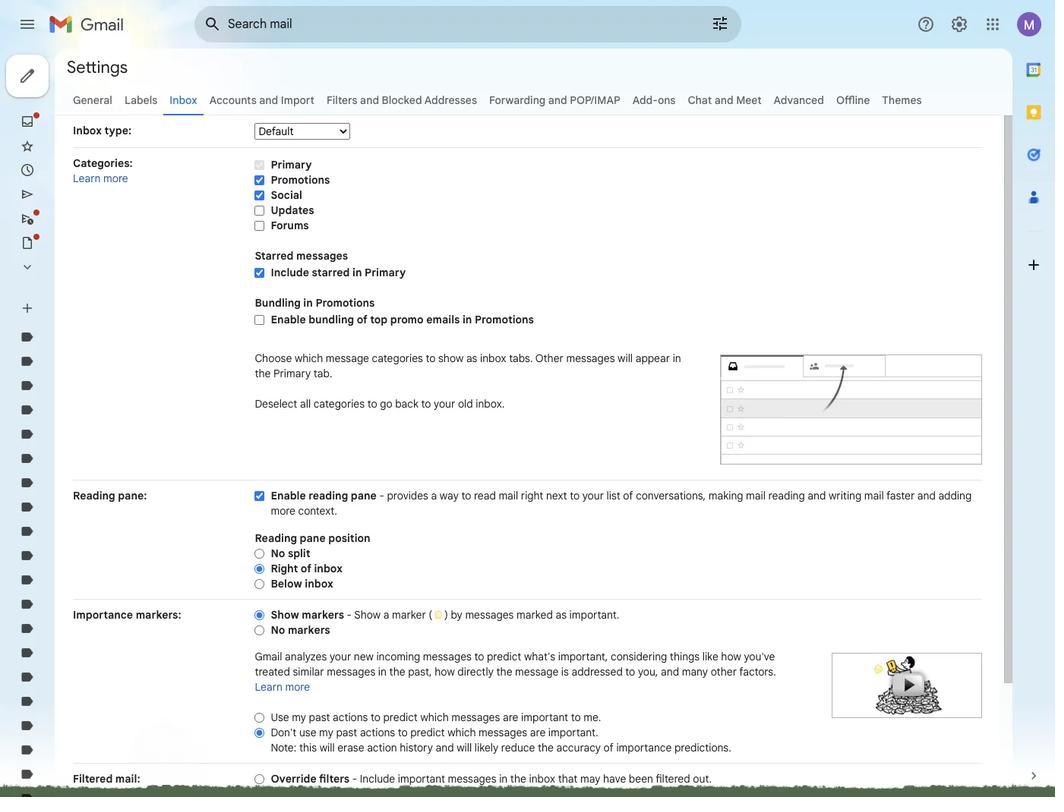 Task type: describe. For each thing, give the bounding box(es) containing it.
back
[[395, 397, 419, 411]]

old
[[458, 397, 473, 411]]

markers for show
[[302, 608, 344, 622]]

themes link
[[882, 93, 922, 107]]

show
[[438, 352, 464, 365]]

1 horizontal spatial your
[[434, 397, 455, 411]]

tabs.
[[509, 352, 533, 365]]

list
[[607, 489, 620, 503]]

filters and blocked addresses link
[[327, 93, 477, 107]]

type:
[[104, 124, 131, 137]]

1 vertical spatial a
[[383, 608, 389, 622]]

- inside - provides a way to read mail right next to your list of conversations, making mail reading and writing mail faster and adding more context.
[[379, 489, 384, 503]]

provides
[[387, 489, 428, 503]]

have
[[603, 773, 626, 786]]

inbox inside choose which message categories to show as inbox tabs. other messages will appear in the primary tab.
[[480, 352, 506, 365]]

and right faster at the bottom of the page
[[917, 489, 936, 503]]

way
[[440, 489, 459, 503]]

the inside choose which message categories to show as inbox tabs. other messages will appear in the primary tab.
[[255, 367, 271, 381]]

which inside choose which message categories to show as inbox tabs. other messages will appear in the primary tab.
[[295, 352, 323, 365]]

choose
[[255, 352, 292, 365]]

general
[[73, 93, 112, 107]]

deselect all categories to go back to your old inbox.
[[255, 397, 505, 411]]

)
[[444, 608, 448, 622]]

2 show from the left
[[354, 608, 381, 622]]

a inside - provides a way to read mail right next to your list of conversations, making mail reading and writing mail faster and adding more context.
[[431, 489, 437, 503]]

reading inside - provides a way to read mail right next to your list of conversations, making mail reading and writing mail faster and adding more context.
[[768, 489, 805, 503]]

0 horizontal spatial pane
[[300, 532, 326, 545]]

addressed
[[572, 665, 623, 679]]

like
[[702, 650, 718, 664]]

reading pane position
[[255, 532, 370, 545]]

predict inside gmail analyzes your new incoming messages to predict what's important, considering things like how you've treated similar messages in the past, how directly the message is addressed to you, and many other factors. learn more
[[487, 650, 521, 664]]

inbox type:
[[73, 124, 131, 137]]

the inside don't use my past actions to predict which messages are important. note: this will erase action history and will likely reduce the accuracy of importance predictions.
[[538, 741, 554, 755]]

things
[[670, 650, 700, 664]]

1 reading from the left
[[309, 489, 348, 503]]

history
[[400, 741, 433, 755]]

and right the chat
[[715, 93, 733, 107]]

0 vertical spatial how
[[721, 650, 741, 664]]

no for no split
[[271, 547, 285, 561]]

in inside gmail analyzes your new incoming messages to predict what's important, considering things like how you've treated similar messages in the past, how directly the message is addressed to you, and many other factors. learn more
[[378, 665, 387, 679]]

social
[[271, 188, 302, 202]]

settings
[[67, 57, 128, 77]]

starred
[[255, 249, 294, 263]]

you,
[[638, 665, 658, 679]]

faster
[[886, 489, 915, 503]]

use
[[299, 726, 316, 740]]

more inside - provides a way to read mail right next to your list of conversations, making mail reading and writing mail faster and adding more context.
[[271, 504, 295, 518]]

add-ons
[[633, 93, 676, 107]]

your inside gmail analyzes your new incoming messages to predict what's important, considering things like how you've treated similar messages in the past, how directly the message is addressed to you, and many other factors. learn more
[[330, 650, 351, 664]]

learn inside gmail analyzes your new incoming messages to predict what's important, considering things like how you've treated similar messages in the past, how directly the message is addressed to you, and many other factors. learn more
[[255, 681, 283, 694]]

to right back
[[421, 397, 431, 411]]

inbox up below inbox
[[314, 562, 343, 576]]

labels link
[[124, 93, 157, 107]]

- for include
[[352, 773, 357, 786]]

categories inside choose which message categories to show as inbox tabs. other messages will appear in the primary tab.
[[372, 352, 423, 365]]

messages right by
[[465, 608, 514, 622]]

support image
[[917, 15, 935, 33]]

no markers
[[271, 624, 330, 637]]

that
[[558, 773, 578, 786]]

primary inside choose which message categories to show as inbox tabs. other messages will appear in the primary tab.
[[273, 367, 311, 381]]

enable for enable bundling of top promo emails in promotions
[[271, 313, 306, 327]]

reduce
[[501, 741, 535, 755]]

and inside gmail analyzes your new incoming messages to predict what's important, considering things like how you've treated similar messages in the past, how directly the message is addressed to you, and many other factors. learn more
[[661, 665, 679, 679]]

1 vertical spatial which
[[420, 711, 449, 725]]

reading pane:
[[73, 489, 147, 503]]

ons
[[658, 93, 676, 107]]

and inside don't use my past actions to predict which messages are important. note: this will erase action history and will likely reduce the accuracy of importance predictions.
[[436, 741, 454, 755]]

message inside gmail analyzes your new incoming messages to predict what's important, considering things like how you've treated similar messages in the past, how directly the message is addressed to you, and many other factors. learn more
[[515, 665, 559, 679]]

split
[[288, 547, 310, 561]]

0 vertical spatial my
[[292, 711, 306, 725]]

(
[[429, 608, 432, 622]]

forwarding and pop/imap link
[[489, 93, 620, 107]]

factors.
[[739, 665, 776, 679]]

importance
[[73, 608, 133, 622]]

appear
[[636, 352, 670, 365]]

starred
[[312, 266, 350, 280]]

chat
[[688, 93, 712, 107]]

calendar
[[1011, 95, 1049, 106]]

1 vertical spatial primary
[[365, 266, 406, 280]]

main menu image
[[18, 15, 36, 33]]

important,
[[558, 650, 608, 664]]

Search mail text field
[[228, 17, 668, 32]]

new
[[354, 650, 374, 664]]

Right of inbox radio
[[255, 563, 265, 575]]

more inside gmail analyzes your new incoming messages to predict what's important, considering things like how you've treated similar messages in the past, how directly the message is addressed to you, and many other factors. learn more
[[285, 681, 310, 694]]

messages up the 'likely'
[[451, 711, 500, 725]]

inbox for inbox type:
[[73, 124, 102, 137]]

your inside - provides a way to read mail right next to your list of conversations, making mail reading and writing mail faster and adding more context.
[[582, 489, 604, 503]]

reading for reading pane:
[[73, 489, 115, 503]]

messages up past,
[[423, 650, 472, 664]]

settings image
[[950, 15, 968, 33]]

0 vertical spatial past
[[309, 711, 330, 725]]

all
[[300, 397, 311, 411]]

offline
[[836, 93, 870, 107]]

similar
[[293, 665, 324, 679]]

Include starred in Primary checkbox
[[255, 267, 265, 279]]

forwarding and pop/imap
[[489, 93, 620, 107]]

messages inside choose which message categories to show as inbox tabs. other messages will appear in the primary tab.
[[566, 352, 615, 365]]

inbox down right of inbox
[[305, 577, 333, 591]]

categories: learn more
[[73, 156, 133, 185]]

the down reduce
[[510, 773, 526, 786]]

in down reduce
[[499, 773, 508, 786]]

the right directly at the left of the page
[[496, 665, 512, 679]]

gmail image
[[49, 9, 131, 39]]

advanced link
[[774, 93, 824, 107]]

addresses
[[424, 93, 477, 107]]

show markers - show a marker (
[[271, 608, 435, 622]]

filtered
[[73, 773, 113, 786]]

markers:
[[136, 608, 181, 622]]

No split radio
[[255, 548, 265, 560]]

to left me.
[[571, 711, 581, 725]]

right
[[271, 562, 298, 576]]

actions inside don't use my past actions to predict which messages are important. note: this will erase action history and will likely reduce the accuracy of importance predictions.
[[360, 726, 395, 740]]

below
[[271, 577, 302, 591]]

categories:
[[73, 156, 133, 170]]

blocked
[[382, 93, 422, 107]]

add-
[[633, 93, 658, 107]]

to right next
[[570, 489, 580, 503]]

0 horizontal spatial learn more link
[[73, 172, 128, 185]]

import
[[281, 93, 314, 107]]

0 vertical spatial promotions
[[271, 173, 330, 187]]

0 horizontal spatial include
[[271, 266, 309, 280]]

no split
[[271, 547, 310, 561]]

0 horizontal spatial categories
[[314, 397, 365, 411]]

tab.
[[314, 367, 332, 381]]

in inside choose which message categories to show as inbox tabs. other messages will appear in the primary tab.
[[673, 352, 681, 365]]

accounts and import
[[209, 93, 314, 107]]

labels
[[124, 93, 157, 107]]

writing
[[829, 489, 862, 503]]

to up directly at the left of the page
[[474, 650, 484, 664]]

and left the pop/imap
[[548, 93, 567, 107]]

message inside choose which message categories to show as inbox tabs. other messages will appear in the primary tab.
[[326, 352, 369, 365]]

offline link
[[836, 93, 870, 107]]

importance markers:
[[73, 608, 181, 622]]

to right way
[[461, 489, 471, 503]]

action
[[367, 741, 397, 755]]

Primary checkbox
[[255, 159, 265, 171]]

- provides a way to read mail right next to your list of conversations, making mail reading and writing mail faster and adding more context.
[[271, 489, 972, 518]]

position
[[328, 532, 370, 545]]

to down considering
[[625, 665, 635, 679]]

what's
[[524, 650, 555, 664]]

reading for reading pane position
[[255, 532, 297, 545]]

considering
[[611, 650, 667, 664]]

in right starred
[[352, 266, 362, 280]]



Task type: vqa. For each thing, say whether or not it's contained in the screenshot.
first "DRAFT" from the bottom
no



Task type: locate. For each thing, give the bounding box(es) containing it.
0 vertical spatial include
[[271, 266, 309, 280]]

how right past,
[[435, 665, 455, 679]]

of right the accuracy
[[604, 741, 614, 755]]

learn more link down treated
[[255, 681, 310, 694]]

1 vertical spatial my
[[319, 726, 333, 740]]

your left new
[[330, 650, 351, 664]]

treated
[[255, 665, 290, 679]]

of right list
[[623, 489, 633, 503]]

are inside don't use my past actions to predict which messages are important. note: this will erase action history and will likely reduce the accuracy of importance predictions.
[[530, 726, 546, 740]]

None radio
[[255, 728, 265, 739]]

1 horizontal spatial will
[[457, 741, 472, 755]]

context.
[[298, 504, 337, 518]]

which up tab.
[[295, 352, 323, 365]]

learn down categories:
[[73, 172, 101, 185]]

include down starred messages
[[271, 266, 309, 280]]

gmail
[[255, 650, 282, 664]]

in right appear on the right of page
[[673, 352, 681, 365]]

0 vertical spatial primary
[[271, 158, 312, 172]]

Enable bundling of top promo emails in Promotions checkbox
[[255, 314, 265, 326]]

actions up the erase
[[333, 711, 368, 725]]

learn more link
[[73, 172, 128, 185], [255, 681, 310, 694]]

2 vertical spatial predict
[[410, 726, 445, 740]]

categories
[[372, 352, 423, 365], [314, 397, 365, 411]]

important
[[521, 711, 568, 725], [398, 773, 445, 786]]

1 vertical spatial as
[[556, 608, 567, 622]]

2 vertical spatial which
[[448, 726, 476, 740]]

a left marker on the left bottom of page
[[383, 608, 389, 622]]

other
[[711, 665, 737, 679]]

enable up context.
[[271, 489, 306, 503]]

don't use my past actions to predict which messages are important. note: this will erase action history and will likely reduce the accuracy of importance predictions.
[[271, 726, 731, 755]]

in right 'emails'
[[463, 313, 472, 327]]

incoming
[[376, 650, 420, 664]]

bundling
[[255, 296, 301, 310]]

1 vertical spatial pane
[[300, 532, 326, 545]]

how up the other
[[721, 650, 741, 664]]

0 vertical spatial enable
[[271, 313, 306, 327]]

inbox for inbox link
[[170, 93, 197, 107]]

3 mail from the left
[[864, 489, 884, 503]]

-
[[379, 489, 384, 503], [347, 608, 352, 622], [352, 773, 357, 786]]

1 vertical spatial how
[[435, 665, 455, 679]]

learn more link down categories:
[[73, 172, 128, 185]]

will left the 'likely'
[[457, 741, 472, 755]]

1 vertical spatial markers
[[288, 624, 330, 637]]

1 horizontal spatial my
[[319, 726, 333, 740]]

1 vertical spatial learn more link
[[255, 681, 310, 694]]

messages inside don't use my past actions to predict which messages are important. note: this will erase action history and will likely reduce the accuracy of importance predictions.
[[479, 726, 527, 740]]

accounts and import link
[[209, 93, 314, 107]]

more down categories:
[[103, 172, 128, 185]]

0 vertical spatial important.
[[569, 608, 619, 622]]

pane up split
[[300, 532, 326, 545]]

None search field
[[194, 6, 741, 43]]

are up don't use my past actions to predict which messages are important. note: this will erase action history and will likely reduce the accuracy of importance predictions.
[[503, 711, 518, 725]]

learn inside the "categories: learn more"
[[73, 172, 101, 185]]

don't
[[271, 726, 296, 740]]

no up 'right'
[[271, 547, 285, 561]]

promotions up bundling
[[316, 296, 375, 310]]

None radio
[[255, 610, 265, 621], [255, 774, 265, 785], [255, 610, 265, 621], [255, 774, 265, 785]]

show left marker on the left bottom of page
[[354, 608, 381, 622]]

chat and meet link
[[688, 93, 762, 107]]

1 horizontal spatial categories
[[372, 352, 423, 365]]

of left top
[[357, 313, 367, 327]]

your
[[434, 397, 455, 411], [582, 489, 604, 503], [330, 650, 351, 664]]

1 vertical spatial learn
[[255, 681, 283, 694]]

enable bundling of top promo emails in promotions
[[271, 313, 534, 327]]

1 horizontal spatial learn
[[255, 681, 283, 694]]

primary up social
[[271, 158, 312, 172]]

1 vertical spatial predict
[[383, 711, 418, 725]]

1 mail from the left
[[499, 489, 518, 503]]

pane:
[[118, 489, 147, 503]]

which
[[295, 352, 323, 365], [420, 711, 449, 725], [448, 726, 476, 740]]

0 vertical spatial as
[[466, 352, 477, 365]]

0 horizontal spatial will
[[320, 741, 335, 755]]

messages down the 'likely'
[[448, 773, 496, 786]]

1 vertical spatial message
[[515, 665, 559, 679]]

the right reduce
[[538, 741, 554, 755]]

adding
[[938, 489, 972, 503]]

2 reading from the left
[[768, 489, 805, 503]]

go
[[380, 397, 392, 411]]

and right filters
[[360, 93, 379, 107]]

0 horizontal spatial your
[[330, 650, 351, 664]]

1 no from the top
[[271, 547, 285, 561]]

0 vertical spatial no
[[271, 547, 285, 561]]

are up reduce
[[530, 726, 546, 740]]

1 horizontal spatial reading
[[255, 532, 297, 545]]

which up the 'likely'
[[448, 726, 476, 740]]

past inside don't use my past actions to predict which messages are important. note: this will erase action history and will likely reduce the accuracy of importance predictions.
[[336, 726, 357, 740]]

message down what's
[[515, 665, 559, 679]]

primary down the choose
[[273, 367, 311, 381]]

reading left "pane:"
[[73, 489, 115, 503]]

Forums checkbox
[[255, 220, 265, 232]]

1 vertical spatial categories
[[314, 397, 365, 411]]

Below inbox radio
[[255, 579, 265, 590]]

predict up history
[[383, 711, 418, 725]]

reading up context.
[[309, 489, 348, 503]]

0 vertical spatial categories
[[372, 352, 423, 365]]

will
[[618, 352, 633, 365], [320, 741, 335, 755], [457, 741, 472, 755]]

inbox
[[170, 93, 197, 107], [73, 124, 102, 137]]

as
[[466, 352, 477, 365], [556, 608, 567, 622]]

categories down enable bundling of top promo emails in promotions
[[372, 352, 423, 365]]

you've
[[744, 650, 775, 664]]

Use my past actions to predict which messages are important to me. radio
[[255, 712, 265, 724]]

the down the choose
[[255, 367, 271, 381]]

emails
[[426, 313, 460, 327]]

0 vertical spatial -
[[379, 489, 384, 503]]

include
[[271, 266, 309, 280], [360, 773, 395, 786]]

gmail analyzes your new incoming messages to predict what's important, considering things like how you've treated similar messages in the past, how directly the message is addressed to you, and many other factors. learn more
[[255, 650, 776, 694]]

1 show from the left
[[271, 608, 299, 622]]

right
[[521, 489, 543, 503]]

actions
[[333, 711, 368, 725], [360, 726, 395, 740]]

1 horizontal spatial how
[[721, 650, 741, 664]]

filtered mail:
[[73, 773, 140, 786]]

will left appear on the right of page
[[618, 352, 633, 365]]

important. up important,
[[569, 608, 619, 622]]

important up reduce
[[521, 711, 568, 725]]

1 horizontal spatial inbox
[[170, 93, 197, 107]]

show up no markers
[[271, 608, 299, 622]]

2 vertical spatial promotions
[[475, 313, 534, 327]]

0 vertical spatial predict
[[487, 650, 521, 664]]

meet
[[736, 93, 762, 107]]

past
[[309, 711, 330, 725], [336, 726, 357, 740]]

as inside choose which message categories to show as inbox tabs. other messages will appear in the primary tab.
[[466, 352, 477, 365]]

mail right making
[[746, 489, 766, 503]]

- for show
[[347, 608, 352, 622]]

inbox right labels link
[[170, 93, 197, 107]]

of
[[357, 313, 367, 327], [623, 489, 633, 503], [301, 562, 311, 576], [604, 741, 614, 755]]

include down action
[[360, 773, 395, 786]]

of inside - provides a way to read mail right next to your list of conversations, making mail reading and writing mail faster and adding more context.
[[623, 489, 633, 503]]

2 vertical spatial your
[[330, 650, 351, 664]]

0 horizontal spatial reading
[[73, 489, 115, 503]]

0 vertical spatial which
[[295, 352, 323, 365]]

my inside don't use my past actions to predict which messages are important. note: this will erase action history and will likely reduce the accuracy of importance predictions.
[[319, 726, 333, 740]]

1 vertical spatial important
[[398, 773, 445, 786]]

1 vertical spatial inbox
[[73, 124, 102, 137]]

enable reading pane
[[271, 489, 377, 503]]

are
[[503, 711, 518, 725], [530, 726, 546, 740]]

1 vertical spatial promotions
[[316, 296, 375, 310]]

1 vertical spatial actions
[[360, 726, 395, 740]]

1 horizontal spatial a
[[431, 489, 437, 503]]

mail left faster at the bottom of the page
[[864, 489, 884, 503]]

0 horizontal spatial message
[[326, 352, 369, 365]]

1 horizontal spatial mail
[[746, 489, 766, 503]]

0 horizontal spatial mail
[[499, 489, 518, 503]]

0 vertical spatial more
[[103, 172, 128, 185]]

override
[[271, 773, 317, 786]]

directly
[[458, 665, 494, 679]]

markers up analyzes
[[288, 624, 330, 637]]

navigation
[[0, 49, 182, 798]]

predict down use my past actions to predict which messages are important to me.
[[410, 726, 445, 740]]

predict up directly at the left of the page
[[487, 650, 521, 664]]

- right filters
[[352, 773, 357, 786]]

0 horizontal spatial as
[[466, 352, 477, 365]]

to up action
[[371, 711, 380, 725]]

1 vertical spatial enable
[[271, 489, 306, 503]]

more down similar
[[285, 681, 310, 694]]

1 vertical spatial are
[[530, 726, 546, 740]]

messages down new
[[327, 665, 375, 679]]

and left writing
[[808, 489, 826, 503]]

no right the no markers radio
[[271, 624, 285, 637]]

advanced search options image
[[705, 8, 735, 39]]

inbox left type:
[[73, 124, 102, 137]]

advanced
[[774, 93, 824, 107]]

0 horizontal spatial are
[[503, 711, 518, 725]]

actions up action
[[360, 726, 395, 740]]

1 vertical spatial no
[[271, 624, 285, 637]]

1 horizontal spatial message
[[515, 665, 559, 679]]

0 horizontal spatial inbox
[[73, 124, 102, 137]]

No markers radio
[[255, 625, 265, 636]]

0 horizontal spatial learn
[[73, 172, 101, 185]]

1 enable from the top
[[271, 313, 306, 327]]

importance
[[616, 741, 672, 755]]

0 horizontal spatial my
[[292, 711, 306, 725]]

many
[[682, 665, 708, 679]]

Promotions checkbox
[[255, 175, 265, 186]]

include starred in primary
[[271, 266, 406, 280]]

1 horizontal spatial learn more link
[[255, 681, 310, 694]]

erase
[[337, 741, 364, 755]]

to
[[426, 352, 436, 365], [367, 397, 377, 411], [421, 397, 431, 411], [461, 489, 471, 503], [570, 489, 580, 503], [474, 650, 484, 664], [625, 665, 635, 679], [371, 711, 380, 725], [571, 711, 581, 725], [398, 726, 408, 740]]

deselect
[[255, 397, 297, 411]]

use
[[271, 711, 289, 725]]

enable for enable reading pane
[[271, 489, 306, 503]]

my
[[292, 711, 306, 725], [319, 726, 333, 740]]

None checkbox
[[255, 491, 265, 502]]

0 vertical spatial pane
[[351, 489, 377, 503]]

link to an instructional video for priority inbox image
[[832, 653, 982, 719]]

0 vertical spatial important
[[521, 711, 568, 725]]

2 enable from the top
[[271, 489, 306, 503]]

search mail image
[[199, 11, 226, 38]]

0 vertical spatial reading
[[73, 489, 115, 503]]

important.
[[569, 608, 619, 622], [548, 726, 598, 740]]

accuracy
[[556, 741, 601, 755]]

by
[[451, 608, 462, 622]]

1 vertical spatial past
[[336, 726, 357, 740]]

messages right the other
[[566, 352, 615, 365]]

2 no from the top
[[271, 624, 285, 637]]

1 vertical spatial your
[[582, 489, 604, 503]]

learn down treated
[[255, 681, 283, 694]]

forums
[[271, 219, 309, 232]]

Social checkbox
[[255, 190, 265, 201]]

chat and meet
[[688, 93, 762, 107]]

promotions up tabs.
[[475, 313, 534, 327]]

0 vertical spatial markers
[[302, 608, 344, 622]]

and
[[259, 93, 278, 107], [360, 93, 379, 107], [548, 93, 567, 107], [715, 93, 733, 107], [808, 489, 826, 503], [917, 489, 936, 503], [661, 665, 679, 679], [436, 741, 454, 755]]

1 horizontal spatial include
[[360, 773, 395, 786]]

1 vertical spatial -
[[347, 608, 352, 622]]

filters and blocked addresses
[[327, 93, 477, 107]]

and down things
[[661, 665, 679, 679]]

0 vertical spatial inbox
[[170, 93, 197, 107]]

messages up starred
[[296, 249, 348, 263]]

2 horizontal spatial your
[[582, 489, 604, 503]]

right of inbox
[[271, 562, 343, 576]]

important. inside don't use my past actions to predict which messages are important. note: this will erase action history and will likely reduce the accuracy of importance predictions.
[[548, 726, 598, 740]]

the down incoming at the left of the page
[[389, 665, 405, 679]]

predict inside don't use my past actions to predict which messages are important. note: this will erase action history and will likely reduce the accuracy of importance predictions.
[[410, 726, 445, 740]]

a left way
[[431, 489, 437, 503]]

) by messages marked as important.
[[444, 608, 619, 622]]

0 vertical spatial message
[[326, 352, 369, 365]]

- left provides
[[379, 489, 384, 503]]

enable down bundling
[[271, 313, 306, 327]]

bundling in promotions
[[255, 296, 375, 310]]

no for no markers
[[271, 624, 285, 637]]

out.
[[693, 773, 712, 786]]

0 vertical spatial a
[[431, 489, 437, 503]]

0 vertical spatial actions
[[333, 711, 368, 725]]

filters
[[327, 93, 357, 107]]

1 horizontal spatial reading
[[768, 489, 805, 503]]

2 horizontal spatial will
[[618, 352, 633, 365]]

to inside don't use my past actions to predict which messages are important. note: this will erase action history and will likely reduce the accuracy of importance predictions.
[[398, 726, 408, 740]]

Updates checkbox
[[255, 205, 265, 216]]

message up tab.
[[326, 352, 369, 365]]

to left "show" at left
[[426, 352, 436, 365]]

1 horizontal spatial show
[[354, 608, 381, 622]]

0 vertical spatial are
[[503, 711, 518, 725]]

more
[[103, 172, 128, 185], [271, 504, 295, 518], [285, 681, 310, 694]]

bundling
[[309, 313, 354, 327]]

1 horizontal spatial past
[[336, 726, 357, 740]]

as right "show" at left
[[466, 352, 477, 365]]

0 horizontal spatial show
[[271, 608, 299, 622]]

my right 'use'
[[319, 726, 333, 740]]

2 vertical spatial -
[[352, 773, 357, 786]]

reading up no split
[[255, 532, 297, 545]]

1 horizontal spatial as
[[556, 608, 567, 622]]

2 mail from the left
[[746, 489, 766, 503]]

0 vertical spatial learn more link
[[73, 172, 128, 185]]

which up history
[[420, 711, 449, 725]]

starred messages
[[255, 249, 348, 263]]

1 vertical spatial reading
[[255, 532, 297, 545]]

messages up reduce
[[479, 726, 527, 740]]

my up 'use'
[[292, 711, 306, 725]]

0 vertical spatial learn
[[73, 172, 101, 185]]

past,
[[408, 665, 432, 679]]

tab list
[[1013, 49, 1055, 743]]

of inside don't use my past actions to predict which messages are important. note: this will erase action history and will likely reduce the accuracy of importance predictions.
[[604, 741, 614, 755]]

updates
[[271, 204, 314, 217]]

of up below inbox
[[301, 562, 311, 576]]

1 horizontal spatial are
[[530, 726, 546, 740]]

in up bundling
[[303, 296, 313, 310]]

next
[[546, 489, 567, 503]]

more inside the "categories: learn more"
[[103, 172, 128, 185]]

marked
[[517, 608, 553, 622]]

pane left provides
[[351, 489, 377, 503]]

note:
[[271, 741, 296, 755]]

to left "go"
[[367, 397, 377, 411]]

0 horizontal spatial important
[[398, 773, 445, 786]]

no
[[271, 547, 285, 561], [271, 624, 285, 637]]

promotions up social
[[271, 173, 330, 187]]

2 vertical spatial more
[[285, 681, 310, 694]]

and left import at left
[[259, 93, 278, 107]]

inbox left that
[[529, 773, 555, 786]]

in
[[352, 266, 362, 280], [303, 296, 313, 310], [463, 313, 472, 327], [673, 352, 681, 365], [378, 665, 387, 679], [499, 773, 508, 786]]

markers for no
[[288, 624, 330, 637]]

1 horizontal spatial pane
[[351, 489, 377, 503]]

pane
[[351, 489, 377, 503], [300, 532, 326, 545]]

mail right read
[[499, 489, 518, 503]]

reading left writing
[[768, 489, 805, 503]]

will inside choose which message categories to show as inbox tabs. other messages will appear in the primary tab.
[[618, 352, 633, 365]]

0 vertical spatial your
[[434, 397, 455, 411]]

0 horizontal spatial reading
[[309, 489, 348, 503]]

below inbox
[[271, 577, 333, 591]]

important. up the accuracy
[[548, 726, 598, 740]]

important down history
[[398, 773, 445, 786]]

2 vertical spatial primary
[[273, 367, 311, 381]]

the
[[255, 367, 271, 381], [389, 665, 405, 679], [496, 665, 512, 679], [538, 741, 554, 755], [510, 773, 526, 786]]

0 horizontal spatial how
[[435, 665, 455, 679]]

pop/imap
[[570, 93, 620, 107]]

0 horizontal spatial past
[[309, 711, 330, 725]]

this
[[299, 741, 317, 755]]

which inside don't use my past actions to predict which messages are important. note: this will erase action history and will likely reduce the accuracy of importance predictions.
[[448, 726, 476, 740]]

0 horizontal spatial a
[[383, 608, 389, 622]]

will right this
[[320, 741, 335, 755]]

use my past actions to predict which messages are important to me.
[[271, 711, 601, 725]]

1 horizontal spatial important
[[521, 711, 568, 725]]

primary up top
[[365, 266, 406, 280]]

past up 'use'
[[309, 711, 330, 725]]

to inside choose which message categories to show as inbox tabs. other messages will appear in the primary tab.
[[426, 352, 436, 365]]

1 vertical spatial more
[[271, 504, 295, 518]]

promo
[[390, 313, 424, 327]]

your left list
[[582, 489, 604, 503]]

predictions.
[[674, 741, 731, 755]]



